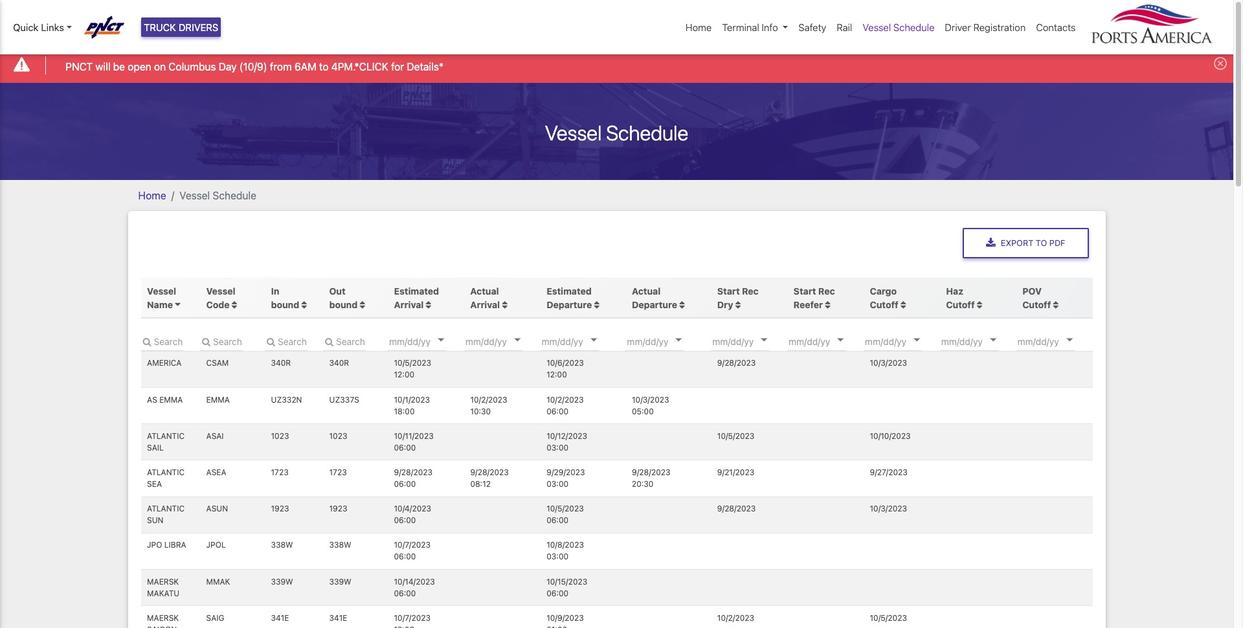 Task type: describe. For each thing, give the bounding box(es) containing it.
csam
[[206, 358, 229, 368]]

rail link
[[832, 15, 858, 40]]

9/28/2023 20:30
[[632, 468, 671, 489]]

driver registration link
[[940, 15, 1031, 40]]

pnct will be open on columbus day (10/9) from 6am to 4pm.*click for details*
[[66, 61, 444, 72]]

2 horizontal spatial 10/2/2023
[[718, 613, 755, 623]]

download image
[[986, 238, 996, 248]]

3 mm/dd/yy field from the left
[[541, 332, 618, 351]]

10/2/2023 10:30
[[470, 395, 508, 416]]

2 340r from the left
[[329, 358, 349, 368]]

for
[[391, 61, 404, 72]]

1 338w from the left
[[271, 540, 293, 550]]

06:00 for 9/28/2023 06:00
[[394, 479, 416, 489]]

06:00 for 10/15/2023 06:00
[[547, 588, 569, 598]]

0 vertical spatial schedule
[[894, 21, 935, 33]]

links
[[41, 21, 64, 33]]

06:00 for 10/5/2023 06:00
[[547, 516, 569, 525]]

atlantic sea
[[147, 468, 185, 489]]

libra
[[164, 540, 186, 550]]

vessel name
[[147, 285, 176, 310]]

estimated departure
[[547, 285, 592, 310]]

actual for actual departure
[[632, 285, 661, 296]]

vessel code
[[206, 285, 235, 310]]

10/15/2023 06:00
[[547, 577, 588, 598]]

1 1023 from the left
[[271, 431, 289, 441]]

(10/9)
[[239, 61, 267, 72]]

06:00 for 10/7/2023 06:00
[[394, 552, 416, 562]]

1 open calendar image from the left
[[438, 339, 444, 342]]

10/1/2023
[[394, 395, 430, 405]]

10/5/2023 06:00
[[547, 504, 584, 525]]

rail
[[837, 21, 853, 33]]

03:00 for 10/8/2023 03:00
[[547, 552, 569, 562]]

atlantic sun
[[147, 504, 185, 525]]

estimated for departure
[[547, 285, 592, 296]]

6 mm/dd/yy field from the left
[[788, 332, 865, 351]]

cutoff for pov
[[1023, 299, 1051, 310]]

in
[[271, 285, 279, 296]]

10/3/2023 for 10/5/2023
[[870, 504, 907, 514]]

jpo libra
[[147, 540, 186, 550]]

start for reefer
[[794, 285, 816, 296]]

asea
[[206, 468, 226, 477]]

makatu
[[147, 588, 179, 598]]

quick
[[13, 21, 38, 33]]

out
[[329, 285, 346, 296]]

saigon
[[147, 625, 177, 628]]

arrival for actual arrival
[[470, 299, 500, 310]]

2 1923 from the left
[[329, 504, 347, 514]]

atlantic for sea
[[147, 468, 185, 477]]

pov
[[1023, 285, 1042, 296]]

1 339w from the left
[[271, 577, 293, 587]]

2 1723 from the left
[[329, 468, 347, 477]]

0 vertical spatial home
[[686, 21, 712, 33]]

9/28/2023 for 08:12
[[470, 468, 509, 477]]

truck drivers link
[[141, 17, 221, 37]]

10/1/2023 18:00
[[394, 395, 430, 416]]

departure for estimated
[[547, 299, 592, 310]]

asai
[[206, 431, 224, 441]]

terminal info link
[[717, 15, 794, 40]]

saig
[[206, 613, 224, 623]]

jpo
[[147, 540, 162, 550]]

9/27/2023
[[870, 468, 908, 477]]

to
[[319, 61, 329, 72]]

actual departure
[[632, 285, 677, 310]]

cargo cutoff
[[870, 285, 899, 310]]

10/2/2023 for 06:00
[[547, 395, 584, 405]]

drivers
[[179, 21, 218, 33]]

2 mm/dd/yy field from the left
[[464, 332, 542, 351]]

safety link
[[794, 15, 832, 40]]

asun
[[206, 504, 228, 514]]

18:00
[[394, 407, 415, 416]]

uz337s
[[329, 395, 359, 405]]

truck drivers
[[144, 21, 218, 33]]

vessel schedule link
[[858, 15, 940, 40]]

10:30
[[470, 407, 491, 416]]

start rec dry
[[718, 285, 759, 310]]

0 horizontal spatial schedule
[[213, 190, 256, 201]]

reefer
[[794, 299, 823, 310]]

10/2/2023 06:00
[[547, 395, 584, 416]]

columbus
[[169, 61, 216, 72]]

will
[[95, 61, 110, 72]]

0 vertical spatial home link
[[681, 15, 717, 40]]

2 338w from the left
[[329, 540, 351, 550]]

pnct will be open on columbus day (10/9) from 6am to 4pm.*click for details* alert
[[0, 48, 1234, 83]]

registration
[[974, 21, 1026, 33]]

uz332n
[[271, 395, 302, 405]]

haz cutoff
[[946, 285, 975, 310]]

10/12/2023
[[547, 431, 587, 441]]

1 340r from the left
[[271, 358, 291, 368]]

1 emma from the left
[[159, 395, 183, 405]]

sun
[[147, 516, 164, 525]]

10/8/2023
[[547, 540, 584, 550]]

jpol
[[206, 540, 226, 550]]

10/10/2023
[[870, 431, 911, 441]]

atlantic for sun
[[147, 504, 185, 514]]

details*
[[407, 61, 444, 72]]

10/14/2023 06:00
[[394, 577, 435, 598]]

day
[[219, 61, 237, 72]]

haz
[[946, 285, 964, 296]]

10/8/2023 03:00
[[547, 540, 584, 562]]

pnct
[[66, 61, 93, 72]]

4 mm/dd/yy field from the left
[[626, 332, 704, 351]]

03:00 for 10/12/2023 03:00
[[547, 443, 569, 453]]

name
[[147, 299, 173, 310]]

1 1723 from the left
[[271, 468, 289, 477]]

08:12
[[470, 479, 491, 489]]

driver
[[945, 21, 971, 33]]

cargo
[[870, 285, 897, 296]]

10/6/2023 12:00
[[547, 358, 584, 380]]

sail
[[147, 443, 164, 453]]

be
[[113, 61, 125, 72]]

driver registration
[[945, 21, 1026, 33]]

info
[[762, 21, 778, 33]]

actual arrival
[[470, 285, 500, 310]]

maersk makatu
[[147, 577, 179, 598]]



Task type: vqa. For each thing, say whether or not it's contained in the screenshot.
Login to Check Demurrage
no



Task type: locate. For each thing, give the bounding box(es) containing it.
10/15/2023
[[547, 577, 588, 587]]

12:00 inside 10/6/2023 12:00
[[547, 370, 567, 380]]

06:00 up "10/4/2023"
[[394, 479, 416, 489]]

03:00 inside 9/29/2023 03:00
[[547, 479, 569, 489]]

12:00
[[394, 370, 415, 380], [547, 370, 567, 380]]

0 horizontal spatial rec
[[742, 285, 759, 296]]

06:00 inside 10/11/2023 06:00
[[394, 443, 416, 453]]

1 horizontal spatial 340r
[[329, 358, 349, 368]]

0 horizontal spatial open calendar image
[[514, 339, 521, 342]]

as
[[147, 395, 157, 405]]

2 actual from the left
[[632, 285, 661, 296]]

12:00 up 10/1/2023
[[394, 370, 415, 380]]

9/29/2023
[[547, 468, 585, 477]]

maersk inside maersk makatu
[[147, 577, 179, 587]]

0 horizontal spatial 1023
[[271, 431, 289, 441]]

2 horizontal spatial schedule
[[894, 21, 935, 33]]

1 horizontal spatial rec
[[819, 285, 835, 296]]

1 actual from the left
[[470, 285, 499, 296]]

10/5/2023 12:00
[[394, 358, 431, 380]]

2 vertical spatial 10/3/2023
[[870, 504, 907, 514]]

atlantic up sun
[[147, 504, 185, 514]]

2 1023 from the left
[[329, 431, 347, 441]]

1 horizontal spatial arrival
[[470, 299, 500, 310]]

0 horizontal spatial 339w
[[271, 577, 293, 587]]

5 mm/dd/yy field from the left
[[711, 332, 789, 351]]

mm/dd/yy field
[[388, 332, 466, 351], [464, 332, 542, 351], [541, 332, 618, 351], [626, 332, 704, 351], [711, 332, 789, 351], [788, 332, 865, 351]]

quick links
[[13, 21, 64, 33]]

06:00 inside "10/15/2023 06:00"
[[547, 588, 569, 598]]

2 vertical spatial schedule
[[213, 190, 256, 201]]

1 03:00 from the top
[[547, 443, 569, 453]]

1 horizontal spatial cutoff
[[946, 299, 975, 310]]

0 vertical spatial maersk
[[147, 577, 179, 587]]

10/9/2023
[[547, 613, 584, 623]]

2 vertical spatial atlantic
[[147, 504, 185, 514]]

9/28/2023 down 10/11/2023 06:00
[[394, 468, 433, 477]]

1 horizontal spatial departure
[[632, 299, 677, 310]]

rec
[[742, 285, 759, 296], [819, 285, 835, 296]]

out bound
[[329, 285, 360, 310]]

03:00 for 9/29/2023 03:00
[[547, 479, 569, 489]]

0 horizontal spatial 341e
[[271, 613, 289, 623]]

0 vertical spatial 10/7/2023
[[394, 540, 431, 550]]

open calendar image
[[438, 339, 444, 342], [761, 339, 768, 342], [838, 339, 844, 342]]

1 vertical spatial home link
[[138, 190, 166, 201]]

start inside start rec dry
[[718, 285, 740, 296]]

1 1923 from the left
[[271, 504, 289, 514]]

9/28/2023 for 06:00
[[394, 468, 433, 477]]

1 horizontal spatial 1923
[[329, 504, 347, 514]]

2 departure from the left
[[632, 299, 677, 310]]

contacts link
[[1031, 15, 1081, 40]]

None field
[[141, 332, 184, 351], [200, 332, 243, 351], [265, 332, 308, 351], [323, 332, 366, 351], [141, 332, 184, 351], [200, 332, 243, 351], [265, 332, 308, 351], [323, 332, 366, 351]]

mm/dd/yy field down dry
[[711, 332, 789, 351]]

10/7/2023 down the 10/14/2023 06:00
[[394, 613, 431, 623]]

10/7/2023 for 10/7/2023
[[394, 613, 431, 623]]

pov cutoff
[[1023, 285, 1051, 310]]

2 horizontal spatial vessel schedule
[[863, 21, 935, 33]]

1 12:00 from the left
[[394, 370, 415, 380]]

atlantic up sail at the bottom left of page
[[147, 431, 185, 441]]

2 bound from the left
[[329, 299, 358, 310]]

rec inside start rec dry
[[742, 285, 759, 296]]

1 estimated from the left
[[394, 285, 439, 296]]

0 horizontal spatial vessel schedule
[[180, 190, 256, 201]]

1 horizontal spatial home link
[[681, 15, 717, 40]]

1 cutoff from the left
[[870, 299, 899, 310]]

maersk saigon
[[147, 613, 179, 628]]

06:00 down "10/4/2023"
[[394, 516, 416, 525]]

03:00 inside 10/12/2023 03:00
[[547, 443, 569, 453]]

2 rec from the left
[[819, 285, 835, 296]]

06:00 inside 9/28/2023 06:00
[[394, 479, 416, 489]]

2 start from the left
[[794, 285, 816, 296]]

1 horizontal spatial actual
[[632, 285, 661, 296]]

0 horizontal spatial 338w
[[271, 540, 293, 550]]

atlantic
[[147, 431, 185, 441], [147, 468, 185, 477], [147, 504, 185, 514]]

03:00 inside 10/8/2023 03:00
[[547, 552, 569, 562]]

1 horizontal spatial 10/2/2023
[[547, 395, 584, 405]]

bound down in
[[271, 299, 299, 310]]

departure for actual
[[632, 299, 677, 310]]

06:00 up 10/12/2023
[[547, 407, 569, 416]]

9/28/2023 up the 20:30
[[632, 468, 671, 477]]

1923
[[271, 504, 289, 514], [329, 504, 347, 514]]

0 horizontal spatial actual
[[470, 285, 499, 296]]

arrival
[[394, 299, 424, 310], [470, 299, 500, 310]]

06:00 inside 10/4/2023 06:00
[[394, 516, 416, 525]]

maersk for saigon
[[147, 613, 179, 623]]

2 339w from the left
[[329, 577, 352, 587]]

from
[[270, 61, 292, 72]]

1 vertical spatial vessel schedule
[[545, 120, 689, 145]]

start up the reefer
[[794, 285, 816, 296]]

home link
[[681, 15, 717, 40], [138, 190, 166, 201]]

1723
[[271, 468, 289, 477], [329, 468, 347, 477]]

emma
[[159, 395, 183, 405], [206, 395, 230, 405]]

actual inside actual departure
[[632, 285, 661, 296]]

2 10/7/2023 from the top
[[394, 613, 431, 623]]

0 horizontal spatial 12:00
[[394, 370, 415, 380]]

0 horizontal spatial start
[[718, 285, 740, 296]]

06:00 for 10/11/2023 06:00
[[394, 443, 416, 453]]

10/7/2023 down 10/4/2023 06:00
[[394, 540, 431, 550]]

0 vertical spatial atlantic
[[147, 431, 185, 441]]

in bound
[[271, 285, 302, 310]]

06:00 up 10/14/2023
[[394, 552, 416, 562]]

start up dry
[[718, 285, 740, 296]]

mm/dd/yy field down actual arrival
[[464, 332, 542, 351]]

truck
[[144, 21, 176, 33]]

1 open calendar image from the left
[[514, 339, 521, 342]]

12:00 for 10/6/2023 12:00
[[547, 370, 567, 380]]

12:00 inside 10/5/2023 12:00
[[394, 370, 415, 380]]

4pm.*click
[[331, 61, 389, 72]]

1 maersk from the top
[[147, 577, 179, 587]]

cutoff for cargo
[[870, 299, 899, 310]]

9/28/2023
[[718, 358, 756, 368], [394, 468, 433, 477], [470, 468, 509, 477], [632, 468, 671, 477], [718, 504, 756, 514]]

0 horizontal spatial bound
[[271, 299, 299, 310]]

0 horizontal spatial home
[[138, 190, 166, 201]]

10/12/2023 03:00
[[547, 431, 587, 453]]

06:00 up 10/8/2023
[[547, 516, 569, 525]]

10/3/2023 for 10/6/2023
[[870, 358, 907, 368]]

3 atlantic from the top
[[147, 504, 185, 514]]

mm/dd/yy field up 10/6/2023
[[541, 332, 618, 351]]

mm/dd/yy field down the reefer
[[788, 332, 865, 351]]

9/28/2023 down dry
[[718, 358, 756, 368]]

actual inside actual arrival
[[470, 285, 499, 296]]

open calendar image for third mm/dd/yy field from right
[[676, 339, 682, 342]]

340r
[[271, 358, 291, 368], [329, 358, 349, 368]]

10/4/2023
[[394, 504, 431, 514]]

1 rec from the left
[[742, 285, 759, 296]]

1 horizontal spatial home
[[686, 21, 712, 33]]

12:00 down 10/6/2023
[[547, 370, 567, 380]]

1 vertical spatial 03:00
[[547, 479, 569, 489]]

9/28/2023 08:12
[[470, 468, 509, 489]]

06:00 down 10/15/2023
[[547, 588, 569, 598]]

2 arrival from the left
[[470, 299, 500, 310]]

mm/dd/yy field up 10/5/2023 12:00
[[388, 332, 466, 351]]

bound for in
[[271, 299, 299, 310]]

2 maersk from the top
[[147, 613, 179, 623]]

america
[[147, 358, 182, 368]]

rec inside start rec reefer
[[819, 285, 835, 296]]

1 atlantic from the top
[[147, 431, 185, 441]]

1 horizontal spatial vessel schedule
[[545, 120, 689, 145]]

339w
[[271, 577, 293, 587], [329, 577, 352, 587]]

0 horizontal spatial 1723
[[271, 468, 289, 477]]

1 341e from the left
[[271, 613, 289, 623]]

03:00 down 10/8/2023
[[547, 552, 569, 562]]

mm/dd/yy field down actual departure
[[626, 332, 704, 351]]

start for dry
[[718, 285, 740, 296]]

10/4/2023 06:00
[[394, 504, 431, 525]]

maersk for makatu
[[147, 577, 179, 587]]

06:00 inside "10/2/2023 06:00"
[[547, 407, 569, 416]]

0 vertical spatial 10/3/2023
[[870, 358, 907, 368]]

1 horizontal spatial 12:00
[[547, 370, 567, 380]]

departure
[[547, 299, 592, 310], [632, 299, 677, 310]]

10/14/2023
[[394, 577, 435, 587]]

2 open calendar image from the left
[[591, 339, 597, 342]]

cutoff down haz
[[946, 299, 975, 310]]

atlantic sail
[[147, 431, 185, 453]]

dry
[[718, 299, 733, 310]]

maersk up makatu
[[147, 577, 179, 587]]

06:00 for 10/2/2023 06:00
[[547, 407, 569, 416]]

1 horizontal spatial 341e
[[329, 613, 347, 623]]

1 horizontal spatial 339w
[[329, 577, 352, 587]]

1 10/7/2023 from the top
[[394, 540, 431, 550]]

10/11/2023
[[394, 431, 434, 441]]

2 cutoff from the left
[[946, 299, 975, 310]]

06:00 for 10/4/2023 06:00
[[394, 516, 416, 525]]

1 horizontal spatial estimated
[[547, 285, 592, 296]]

06:00 inside the 10/14/2023 06:00
[[394, 588, 416, 598]]

estimated arrival
[[394, 285, 439, 310]]

2 vertical spatial vessel schedule
[[180, 190, 256, 201]]

12:00 for 10/5/2023 12:00
[[394, 370, 415, 380]]

maersk up saigon
[[147, 613, 179, 623]]

estimated for arrival
[[394, 285, 439, 296]]

open calendar image for 4th mm/dd/yy field from right
[[591, 339, 597, 342]]

2 horizontal spatial cutoff
[[1023, 299, 1051, 310]]

0 horizontal spatial emma
[[159, 395, 183, 405]]

as emma
[[147, 395, 183, 405]]

2 open calendar image from the left
[[761, 339, 768, 342]]

2 emma from the left
[[206, 395, 230, 405]]

open
[[128, 61, 151, 72]]

1 mm/dd/yy field from the left
[[388, 332, 466, 351]]

1 horizontal spatial open calendar image
[[761, 339, 768, 342]]

03:00 down 9/29/2023
[[547, 479, 569, 489]]

06:00 down 10/11/2023
[[394, 443, 416, 453]]

1 vertical spatial 10/7/2023
[[394, 613, 431, 623]]

start inside start rec reefer
[[794, 285, 816, 296]]

2 horizontal spatial open calendar image
[[838, 339, 844, 342]]

cutoff down the cargo
[[870, 299, 899, 310]]

cutoff for haz
[[946, 299, 975, 310]]

1 vertical spatial home
[[138, 190, 166, 201]]

0 horizontal spatial cutoff
[[870, 299, 899, 310]]

bound for out
[[329, 299, 358, 310]]

estimated inside estimated departure
[[547, 285, 592, 296]]

1023 down uz337s on the bottom of page
[[329, 431, 347, 441]]

2 03:00 from the top
[[547, 479, 569, 489]]

home
[[686, 21, 712, 33], [138, 190, 166, 201]]

rec up the reefer
[[819, 285, 835, 296]]

1 arrival from the left
[[394, 299, 424, 310]]

sea
[[147, 479, 162, 489]]

0 horizontal spatial 1923
[[271, 504, 289, 514]]

1 horizontal spatial schedule
[[606, 120, 689, 145]]

bound inside out bound
[[329, 299, 358, 310]]

1 vertical spatial schedule
[[606, 120, 689, 145]]

arrival for estimated arrival
[[394, 299, 424, 310]]

341e
[[271, 613, 289, 623], [329, 613, 347, 623]]

arrival inside estimated arrival
[[394, 299, 424, 310]]

bound inside the in bound
[[271, 299, 299, 310]]

1 bound from the left
[[271, 299, 299, 310]]

code
[[206, 299, 230, 310]]

cutoff down pov
[[1023, 299, 1051, 310]]

10/2/2023
[[470, 395, 508, 405], [547, 395, 584, 405], [718, 613, 755, 623]]

close image
[[1214, 57, 1227, 70]]

2 estimated from the left
[[547, 285, 592, 296]]

2 vertical spatial 03:00
[[547, 552, 569, 562]]

3 open calendar image from the left
[[676, 339, 682, 342]]

0 horizontal spatial 10/2/2023
[[470, 395, 508, 405]]

0 horizontal spatial departure
[[547, 299, 592, 310]]

10/5/2023
[[394, 358, 431, 368], [718, 431, 755, 441], [547, 504, 584, 514], [870, 613, 907, 623]]

rec for start rec reefer
[[819, 285, 835, 296]]

atlantic for sail
[[147, 431, 185, 441]]

safety
[[799, 21, 827, 33]]

emma down the csam
[[206, 395, 230, 405]]

3 cutoff from the left
[[1023, 299, 1051, 310]]

quick links link
[[13, 20, 72, 35]]

10/11/2023 06:00
[[394, 431, 434, 453]]

1023 down uz332n
[[271, 431, 289, 441]]

9/29/2023 03:00
[[547, 468, 585, 489]]

terminal
[[722, 21, 760, 33]]

1 horizontal spatial 338w
[[329, 540, 351, 550]]

maersk
[[147, 577, 179, 587], [147, 613, 179, 623]]

10/7/2023 for 10/7/2023 06:00
[[394, 540, 431, 550]]

06:00 for 10/14/2023 06:00
[[394, 588, 416, 598]]

340r up uz337s on the bottom of page
[[329, 358, 349, 368]]

1 vertical spatial atlantic
[[147, 468, 185, 477]]

rec for start rec dry
[[742, 285, 759, 296]]

9/28/2023 06:00
[[394, 468, 433, 489]]

vessel
[[863, 21, 891, 33], [545, 120, 602, 145], [180, 190, 210, 201], [147, 285, 176, 296], [206, 285, 235, 296]]

1 departure from the left
[[547, 299, 592, 310]]

atlantic up sea in the left of the page
[[147, 468, 185, 477]]

6am
[[295, 61, 317, 72]]

vessel schedule
[[863, 21, 935, 33], [545, 120, 689, 145], [180, 190, 256, 201]]

0 vertical spatial vessel schedule
[[863, 21, 935, 33]]

0 horizontal spatial home link
[[138, 190, 166, 201]]

open calendar image
[[514, 339, 521, 342], [591, 339, 597, 342], [676, 339, 682, 342]]

0 horizontal spatial arrival
[[394, 299, 424, 310]]

06:00 inside 10/7/2023 06:00
[[394, 552, 416, 562]]

open calendar image for 5th mm/dd/yy field from the right
[[514, 339, 521, 342]]

03:00 down 10/12/2023
[[547, 443, 569, 453]]

3 03:00 from the top
[[547, 552, 569, 562]]

rec left start rec reefer at the right of the page
[[742, 285, 759, 296]]

1 horizontal spatial start
[[794, 285, 816, 296]]

2 341e from the left
[[329, 613, 347, 623]]

338w
[[271, 540, 293, 550], [329, 540, 351, 550]]

1 vertical spatial maersk
[[147, 613, 179, 623]]

1 horizontal spatial bound
[[329, 299, 358, 310]]

10/2/2023 for 10:30
[[470, 395, 508, 405]]

start rec reefer
[[794, 285, 835, 310]]

9/28/2023 for 20:30
[[632, 468, 671, 477]]

3 open calendar image from the left
[[838, 339, 844, 342]]

1 horizontal spatial 1723
[[329, 468, 347, 477]]

0 horizontal spatial estimated
[[394, 285, 439, 296]]

0 horizontal spatial open calendar image
[[438, 339, 444, 342]]

1 horizontal spatial 1023
[[329, 431, 347, 441]]

1 horizontal spatial open calendar image
[[591, 339, 597, 342]]

10/6/2023
[[547, 358, 584, 368]]

340r up uz332n
[[271, 358, 291, 368]]

2 12:00 from the left
[[547, 370, 567, 380]]

10/7/2023 06:00
[[394, 540, 431, 562]]

06:00 down 10/14/2023
[[394, 588, 416, 598]]

06:00 inside 10/5/2023 06:00
[[547, 516, 569, 525]]

contacts
[[1036, 21, 1076, 33]]

actual
[[470, 285, 499, 296], [632, 285, 661, 296]]

2 horizontal spatial open calendar image
[[676, 339, 682, 342]]

1 horizontal spatial emma
[[206, 395, 230, 405]]

bound down out on the left
[[329, 299, 358, 310]]

9/28/2023 down 9/21/2023
[[718, 504, 756, 514]]

1 start from the left
[[718, 285, 740, 296]]

2 atlantic from the top
[[147, 468, 185, 477]]

9/28/2023 up "08:12" at the left of page
[[470, 468, 509, 477]]

1 vertical spatial 10/3/2023
[[632, 395, 669, 405]]

0 horizontal spatial 340r
[[271, 358, 291, 368]]

actual for actual arrival
[[470, 285, 499, 296]]

10/3/2023 05:00
[[632, 395, 669, 416]]

0 vertical spatial 03:00
[[547, 443, 569, 453]]

05:00
[[632, 407, 654, 416]]

emma right as at left
[[159, 395, 183, 405]]



